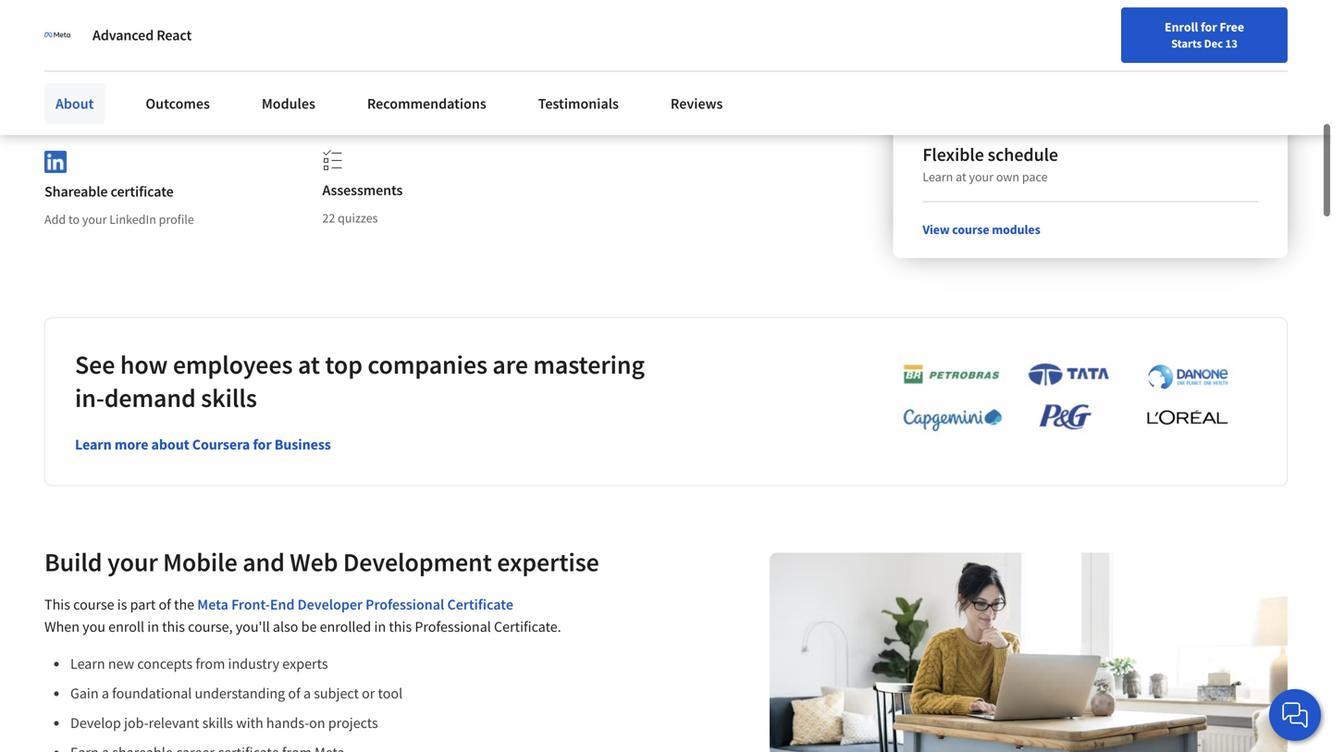 Task type: locate. For each thing, give the bounding box(es) containing it.
1 vertical spatial to
[[68, 209, 80, 226]]

0 horizontal spatial course
[[73, 594, 114, 612]]

end
[[270, 594, 295, 612]]

view course modules
[[923, 219, 1040, 236]]

meta image
[[44, 22, 70, 48]]

job-
[[124, 712, 149, 731]]

1 horizontal spatial a
[[303, 682, 311, 701]]

your up part
[[107, 544, 158, 577]]

1 horizontal spatial you'll
[[236, 616, 270, 634]]

know
[[122, 108, 165, 131]]

gain
[[70, 682, 99, 701]]

demand
[[104, 380, 196, 412]]

coursera
[[192, 434, 250, 452]]

companies
[[368, 347, 487, 379]]

enrolled
[[320, 616, 371, 634]]

skills down employees
[[201, 380, 257, 412]]

1 horizontal spatial at
[[956, 167, 966, 183]]

1 horizontal spatial to
[[102, 108, 118, 131]]

view course modules link
[[923, 219, 1040, 236]]

1 horizontal spatial for
[[1201, 19, 1217, 35]]

see
[[75, 347, 115, 379]]

0 vertical spatial to
[[102, 108, 118, 131]]

pace
[[1022, 167, 1048, 183]]

develop
[[70, 712, 121, 731]]

course
[[952, 219, 989, 236], [73, 594, 114, 612]]

0 vertical spatial skills
[[201, 380, 257, 412]]

course up you
[[73, 594, 114, 612]]

0 vertical spatial of
[[159, 594, 171, 612]]

about
[[151, 434, 189, 452]]

2 this from the left
[[389, 616, 412, 634]]

shareable
[[44, 181, 108, 199]]

at inside see how employees at top companies are mastering in-demand skills
[[298, 347, 320, 379]]

is
[[117, 594, 127, 612]]

shareable certificate
[[44, 181, 174, 199]]

modules link
[[251, 83, 326, 124]]

0 horizontal spatial of
[[159, 594, 171, 612]]

of left the
[[159, 594, 171, 612]]

reviews
[[671, 94, 723, 113]]

your down the shareable certificate
[[82, 209, 107, 226]]

schedule
[[988, 141, 1058, 164]]

gain a foundational understanding of a subject or tool
[[70, 682, 403, 701]]

0 horizontal spatial this
[[162, 616, 185, 634]]

certificate
[[111, 181, 174, 199]]

of for the
[[159, 594, 171, 612]]

0 vertical spatial you'll
[[90, 8, 134, 31]]

for up dec
[[1201, 19, 1217, 35]]

you'll inside the this course is part of the meta front-end developer professional certificate when you enroll in this course, you'll also be enrolled in this professional certificate.
[[236, 616, 270, 634]]

free
[[1220, 19, 1244, 35]]

recommended experience
[[923, 63, 1066, 80]]

learn inside flexible schedule learn at your own pace
[[923, 167, 953, 183]]

0 horizontal spatial in
[[147, 616, 159, 634]]

learn left more
[[75, 434, 112, 452]]

also
[[273, 616, 298, 634]]

at down flexible
[[956, 167, 966, 183]]

in down part
[[147, 616, 159, 634]]

22 quizzes
[[322, 208, 378, 224]]

this course is part of the meta front-end developer professional certificate when you enroll in this course, you'll also be enrolled in this professional certificate.
[[44, 594, 561, 634]]

you'll left gain
[[90, 8, 134, 31]]

1 horizontal spatial in
[[374, 616, 386, 634]]

employees
[[173, 347, 293, 379]]

top
[[325, 347, 363, 379]]

for left business
[[253, 434, 272, 452]]

when
[[44, 616, 80, 634]]

of inside the this course is part of the meta front-end developer professional certificate when you enroll in this course, you'll also be enrolled in this professional certificate.
[[159, 594, 171, 612]]

professional down development
[[366, 594, 444, 612]]

learn up gain at the left bottom of page
[[70, 653, 105, 671]]

at for top
[[298, 347, 320, 379]]

at for your
[[956, 167, 966, 183]]

you'll down front-
[[236, 616, 270, 634]]

or
[[362, 682, 375, 701]]

0 horizontal spatial a
[[102, 682, 109, 701]]

your inside flexible schedule learn at your own pace
[[969, 167, 994, 183]]

flexible
[[923, 141, 984, 164]]

1 vertical spatial at
[[298, 347, 320, 379]]

0 horizontal spatial at
[[298, 347, 320, 379]]

this down the meta front-end developer professional certificate link
[[389, 616, 412, 634]]

gain
[[138, 8, 171, 31]]

show notifications image
[[1117, 23, 1139, 45]]

meta
[[197, 594, 228, 612]]

you'll
[[90, 8, 134, 31], [236, 616, 270, 634]]

to for your
[[68, 209, 80, 226]]

0 vertical spatial your
[[969, 167, 994, 183]]

a left subject
[[303, 682, 311, 701]]

coursera image
[[22, 15, 140, 45]]

projects
[[328, 712, 378, 731]]

0 vertical spatial professional
[[366, 594, 444, 612]]

1 this from the left
[[162, 616, 185, 634]]

course for view
[[952, 219, 989, 236]]

enroll
[[1165, 19, 1198, 35]]

menu item
[[979, 19, 1098, 79]]

learn
[[923, 167, 953, 183], [75, 434, 112, 452], [70, 653, 105, 671]]

course right view
[[952, 219, 989, 236]]

0 vertical spatial at
[[956, 167, 966, 183]]

skills left with
[[202, 712, 233, 731]]

0 vertical spatial course
[[952, 219, 989, 236]]

0 horizontal spatial for
[[253, 434, 272, 452]]

to right the add
[[68, 209, 80, 226]]

advanced react
[[93, 26, 192, 44]]

your left own
[[969, 167, 994, 183]]

at inside flexible schedule learn at your own pace
[[956, 167, 966, 183]]

1 horizontal spatial of
[[288, 682, 300, 701]]

0 vertical spatial for
[[1201, 19, 1217, 35]]

0 vertical spatial learn
[[923, 167, 953, 183]]

1 horizontal spatial this
[[389, 616, 412, 634]]

of up hands-
[[288, 682, 300, 701]]

at
[[956, 167, 966, 183], [298, 347, 320, 379]]

professional down the certificate
[[415, 616, 491, 634]]

testimonials
[[538, 94, 619, 113]]

relevant
[[149, 712, 199, 731]]

details to know
[[44, 108, 165, 131]]

at left the top
[[298, 347, 320, 379]]

skills
[[201, 380, 257, 412], [202, 712, 233, 731]]

learn new concepts from industry experts
[[70, 653, 328, 671]]

how
[[120, 347, 168, 379]]

1 vertical spatial of
[[288, 682, 300, 701]]

2 vertical spatial learn
[[70, 653, 105, 671]]

2 in from the left
[[374, 616, 386, 634]]

a
[[102, 682, 109, 701], [303, 682, 311, 701]]

learn down flexible
[[923, 167, 953, 183]]

meta front-end developer professional certificate link
[[197, 594, 513, 612]]

of for a
[[288, 682, 300, 701]]

in down the meta front-end developer professional certificate link
[[374, 616, 386, 634]]

22
[[322, 208, 335, 224]]

course inside the this course is part of the meta front-end developer professional certificate when you enroll in this course, you'll also be enrolled in this professional certificate.
[[73, 594, 114, 612]]

0 horizontal spatial to
[[68, 209, 80, 226]]

1 vertical spatial you'll
[[236, 616, 270, 634]]

reviews link
[[660, 83, 734, 124]]

1 horizontal spatial course
[[952, 219, 989, 236]]

recommendations link
[[356, 83, 497, 124]]

to left know
[[102, 108, 118, 131]]

this
[[162, 616, 185, 634], [389, 616, 412, 634]]

and
[[243, 544, 285, 577]]

coursera enterprise logos image
[[875, 360, 1245, 440]]

testimonials link
[[527, 83, 630, 124]]

in-
[[75, 380, 104, 412]]

1 vertical spatial for
[[253, 434, 272, 452]]

1 vertical spatial learn
[[75, 434, 112, 452]]

modules
[[262, 94, 315, 113]]

this down the
[[162, 616, 185, 634]]

add to your linkedin profile
[[44, 209, 194, 226]]

web
[[290, 544, 338, 577]]

1 a from the left
[[102, 682, 109, 701]]

1 in from the left
[[147, 616, 159, 634]]

learn for learn more about coursera for business
[[75, 434, 112, 452]]

of
[[159, 594, 171, 612], [288, 682, 300, 701]]

from
[[196, 653, 225, 671]]

a right gain at the left bottom of page
[[102, 682, 109, 701]]

to
[[102, 108, 118, 131], [68, 209, 80, 226]]

1 vertical spatial course
[[73, 594, 114, 612]]



Task type: vqa. For each thing, say whether or not it's contained in the screenshot.
the and corresponding to Professional
no



Task type: describe. For each thing, give the bounding box(es) containing it.
profile
[[159, 209, 194, 226]]

skills
[[44, 8, 86, 31]]

enroll for free starts dec 13
[[1165, 19, 1244, 51]]

front-
[[231, 594, 270, 612]]

mobile
[[163, 544, 237, 577]]

business
[[274, 434, 331, 452]]

development
[[343, 544, 492, 577]]

view
[[923, 219, 950, 236]]

outcomes
[[146, 94, 210, 113]]

industry
[[228, 653, 279, 671]]

linkedin
[[109, 209, 156, 226]]

recommendations
[[367, 94, 486, 113]]

for inside enroll for free starts dec 13
[[1201, 19, 1217, 35]]

mastering
[[533, 347, 645, 379]]

hands-
[[266, 712, 309, 731]]

subject
[[314, 682, 359, 701]]

experts
[[282, 653, 328, 671]]

expertise
[[497, 544, 599, 577]]

assessments
[[322, 179, 403, 198]]

starts
[[1171, 36, 1202, 51]]

you
[[82, 616, 105, 634]]

this
[[44, 594, 70, 612]]

about
[[56, 94, 94, 113]]

about link
[[44, 83, 105, 124]]

chat with us image
[[1280, 700, 1310, 730]]

13
[[1225, 36, 1238, 51]]

dec
[[1204, 36, 1223, 51]]

information about difficulty level pre-requisites. image
[[1074, 64, 1088, 79]]

react
[[157, 26, 192, 44]]

1 vertical spatial professional
[[415, 616, 491, 634]]

outcomes link
[[135, 83, 221, 124]]

certificate.
[[494, 616, 561, 634]]

build your mobile and web development expertise
[[44, 544, 599, 577]]

learn more about coursera for business link
[[75, 434, 331, 452]]

are
[[493, 347, 528, 379]]

skills you'll gain
[[44, 8, 171, 31]]

recommended
[[923, 63, 1005, 80]]

concepts
[[137, 653, 193, 671]]

skills inside see how employees at top companies are mastering in-demand skills
[[201, 380, 257, 412]]

understanding
[[195, 682, 285, 701]]

to for know
[[102, 108, 118, 131]]

details
[[44, 108, 98, 131]]

see how employees at top companies are mastering in-demand skills
[[75, 347, 645, 412]]

certificate
[[447, 594, 513, 612]]

part
[[130, 594, 156, 612]]

develop job-relevant skills with hands-on projects
[[70, 712, 378, 731]]

on
[[309, 712, 325, 731]]

2 vertical spatial your
[[107, 544, 158, 577]]

foundational
[[112, 682, 192, 701]]

1 vertical spatial your
[[82, 209, 107, 226]]

own
[[996, 167, 1019, 183]]

learn more about coursera for business
[[75, 434, 331, 452]]

the
[[174, 594, 194, 612]]

advanced
[[93, 26, 154, 44]]

learn for learn new concepts from industry experts
[[70, 653, 105, 671]]

quizzes
[[338, 208, 378, 224]]

course for this
[[73, 594, 114, 612]]

0 horizontal spatial you'll
[[90, 8, 134, 31]]

more
[[114, 434, 148, 452]]

developer
[[298, 594, 363, 612]]

1 vertical spatial skills
[[202, 712, 233, 731]]

enroll
[[108, 616, 144, 634]]

flexible schedule learn at your own pace
[[923, 141, 1058, 183]]

add
[[44, 209, 66, 226]]

build
[[44, 544, 102, 577]]

new
[[108, 653, 134, 671]]

experience
[[1007, 63, 1066, 80]]

2 a from the left
[[303, 682, 311, 701]]

course,
[[188, 616, 233, 634]]



